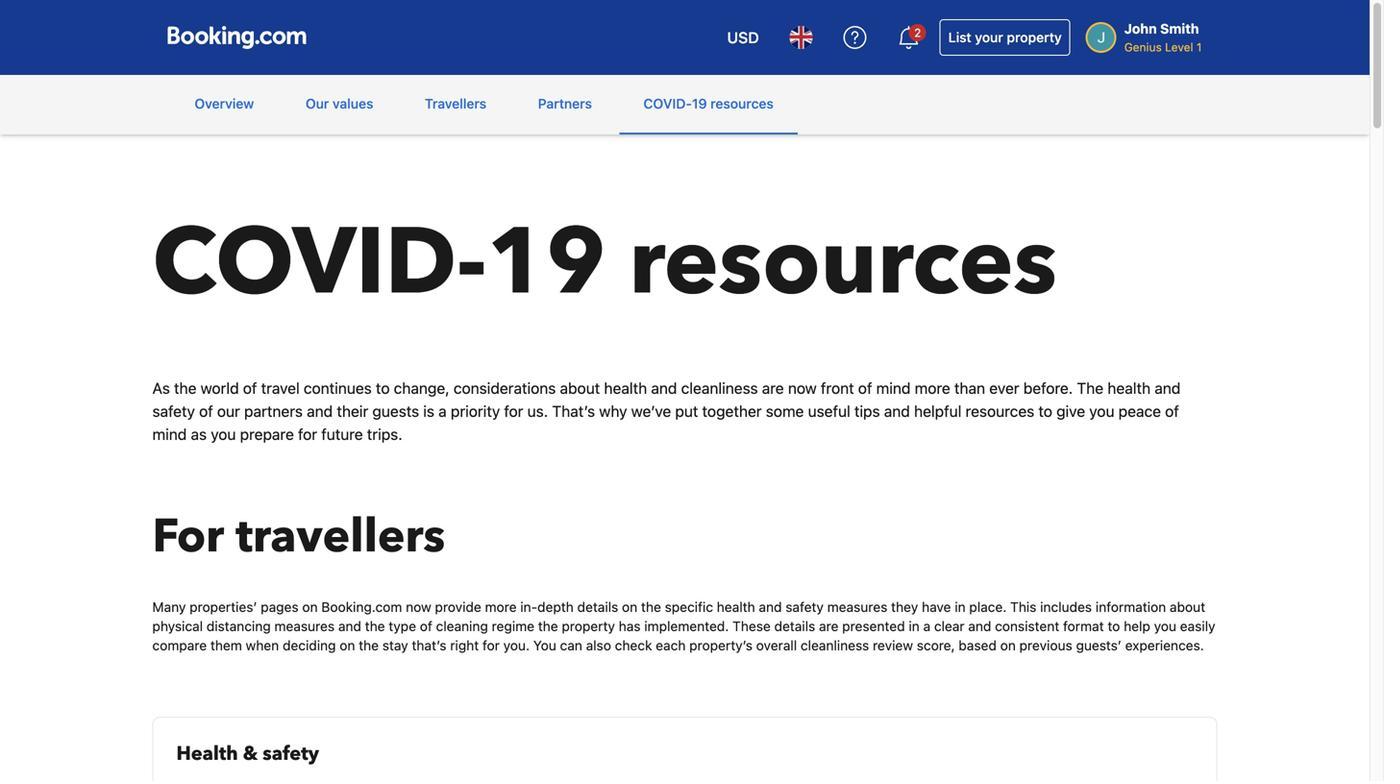 Task type: locate. For each thing, give the bounding box(es) containing it.
0 horizontal spatial about
[[560, 379, 600, 397]]

in down 'they'
[[909, 619, 920, 634]]

&
[[243, 741, 258, 767]]

about up that's
[[560, 379, 600, 397]]

1
[[1197, 40, 1202, 54]]

more up helpful
[[915, 379, 950, 397]]

2 vertical spatial you
[[1154, 619, 1176, 634]]

2 vertical spatial safety
[[263, 741, 319, 767]]

our values link
[[282, 75, 397, 133]]

2 vertical spatial resources
[[966, 402, 1034, 421]]

0 horizontal spatial mind
[[152, 425, 187, 444]]

about inside 'as the world of travel continues to change, considerations about health and cleanliness are now front of mind more than ever before. the health and safety of our partners and their guests is a priority for us. that's why we've put together some useful tips and helpful resources to give you peace of mind as you prepare for future trips.'
[[560, 379, 600, 397]]

1 vertical spatial cleanliness
[[801, 638, 869, 654]]

before.
[[1023, 379, 1073, 397]]

0 horizontal spatial you
[[211, 425, 236, 444]]

of
[[243, 379, 257, 397], [858, 379, 872, 397], [199, 402, 213, 421], [1165, 402, 1179, 421], [420, 619, 432, 634]]

property up also
[[562, 619, 615, 634]]

give
[[1056, 402, 1085, 421]]

to up guests on the bottom of the page
[[376, 379, 390, 397]]

2 horizontal spatial you
[[1154, 619, 1176, 634]]

provide
[[435, 599, 481, 615]]

0 vertical spatial mind
[[876, 379, 911, 397]]

continues
[[304, 379, 372, 397]]

1 vertical spatial about
[[1170, 599, 1205, 615]]

0 vertical spatial to
[[376, 379, 390, 397]]

2 vertical spatial to
[[1108, 619, 1120, 634]]

0 horizontal spatial now
[[406, 599, 431, 615]]

them
[[210, 638, 242, 654]]

about
[[560, 379, 600, 397], [1170, 599, 1205, 615]]

0 horizontal spatial measures
[[274, 619, 335, 634]]

0 horizontal spatial for
[[298, 425, 317, 444]]

the
[[1077, 379, 1104, 397]]

measures up deciding
[[274, 619, 335, 634]]

based
[[959, 638, 997, 654]]

and
[[651, 379, 677, 397], [1155, 379, 1181, 397], [307, 402, 333, 421], [884, 402, 910, 421], [759, 599, 782, 615], [338, 619, 361, 634], [968, 619, 991, 634]]

property right your
[[1007, 29, 1062, 45]]

0 vertical spatial covid-
[[643, 96, 692, 111]]

for travellers
[[152, 506, 445, 569]]

0 vertical spatial you
[[1089, 402, 1114, 421]]

the
[[174, 379, 197, 397], [641, 599, 661, 615], [365, 619, 385, 634], [538, 619, 558, 634], [359, 638, 379, 654]]

2 vertical spatial for
[[482, 638, 500, 654]]

1 vertical spatial details
[[774, 619, 815, 634]]

2 horizontal spatial for
[[504, 402, 523, 421]]

cleanliness up the together in the right bottom of the page
[[681, 379, 758, 397]]

1 vertical spatial more
[[485, 599, 517, 615]]

covid-19 resources link
[[619, 75, 798, 133]]

about inside many properties' pages on booking.com now provide more in-depth details on the specific health and safety measures they have in place. this includes information about physical distancing measures and the type of cleaning regime the property has implemented. these details are presented in a clear and consistent format to help you easily compare them when deciding on the stay that's right for you. you can also check each property's overall cleanliness review score, based on previous guests' experiences.
[[1170, 599, 1205, 615]]

0 horizontal spatial cleanliness
[[681, 379, 758, 397]]

more up regime
[[485, 599, 517, 615]]

0 horizontal spatial covid-
[[152, 200, 487, 326]]

1 vertical spatial are
[[819, 619, 839, 634]]

you down the
[[1089, 402, 1114, 421]]

a right is
[[438, 402, 447, 421]]

1 vertical spatial a
[[923, 619, 930, 634]]

to left help
[[1108, 619, 1120, 634]]

physical
[[152, 619, 203, 634]]

of up that's
[[420, 619, 432, 634]]

measures up presented on the bottom of the page
[[827, 599, 887, 615]]

and up we've
[[651, 379, 677, 397]]

mind left as
[[152, 425, 187, 444]]

1 horizontal spatial cleanliness
[[801, 638, 869, 654]]

our values
[[306, 96, 373, 111]]

previous
[[1019, 638, 1072, 654]]

travellers link
[[401, 75, 511, 133]]

health up why
[[604, 379, 647, 397]]

a inside many properties' pages on booking.com now provide more in-depth details on the specific health and safety measures they have in place. this includes information about physical distancing measures and the type of cleaning regime the property has implemented. these details are presented in a clear and consistent format to help you easily compare them when deciding on the stay that's right for you. you can also check each property's overall cleanliness review score, based on previous guests' experiences.
[[923, 619, 930, 634]]

0 horizontal spatial a
[[438, 402, 447, 421]]

details up also
[[577, 599, 618, 615]]

1 horizontal spatial safety
[[263, 741, 319, 767]]

2 horizontal spatial health
[[1108, 379, 1151, 397]]

1 vertical spatial for
[[298, 425, 317, 444]]

usd button
[[716, 14, 771, 61]]

the down "booking.com"
[[365, 619, 385, 634]]

0 horizontal spatial property
[[562, 619, 615, 634]]

health inside many properties' pages on booking.com now provide more in-depth details on the specific health and safety measures they have in place. this includes information about physical distancing measures and the type of cleaning regime the property has implemented. these details are presented in a clear and consistent format to help you easily compare them when deciding on the stay that's right for you. you can also check each property's overall cleanliness review score, based on previous guests' experiences.
[[717, 599, 755, 615]]

resources
[[710, 96, 774, 111], [629, 200, 1057, 326], [966, 402, 1034, 421]]

why
[[599, 402, 627, 421]]

and down "booking.com"
[[338, 619, 361, 634]]

and up peace
[[1155, 379, 1181, 397]]

0 vertical spatial cleanliness
[[681, 379, 758, 397]]

1 horizontal spatial in
[[955, 599, 966, 615]]

now up type
[[406, 599, 431, 615]]

0 vertical spatial now
[[788, 379, 817, 397]]

priority
[[451, 402, 500, 421]]

1 vertical spatial mind
[[152, 425, 187, 444]]

safety down as
[[152, 402, 195, 421]]

travellers
[[236, 506, 445, 569]]

are up some
[[762, 379, 784, 397]]

regime
[[492, 619, 534, 634]]

0 vertical spatial for
[[504, 402, 523, 421]]

travel
[[261, 379, 300, 397]]

many
[[152, 599, 186, 615]]

front
[[821, 379, 854, 397]]

0 horizontal spatial health
[[604, 379, 647, 397]]

cleanliness inside 'as the world of travel continues to change, considerations about health and cleanliness are now front of mind more than ever before. the health and safety of our partners and their guests is a priority for us. that's why we've put together some useful tips and helpful resources to give you peace of mind as you prepare for future trips.'
[[681, 379, 758, 397]]

list your property
[[948, 29, 1062, 45]]

on down consistent
[[1000, 638, 1016, 654]]

0 vertical spatial in
[[955, 599, 966, 615]]

mind
[[876, 379, 911, 397], [152, 425, 187, 444]]

1 vertical spatial 19
[[487, 200, 606, 326]]

that's
[[412, 638, 446, 654]]

world
[[201, 379, 239, 397]]

more inside many properties' pages on booking.com now provide more in-depth details on the specific health and safety measures they have in place. this includes information about physical distancing measures and the type of cleaning regime the property has implemented. these details are presented in a clear and consistent format to help you easily compare them when deciding on the stay that's right for you. you can also check each property's overall cleanliness review score, based on previous guests' experiences.
[[485, 599, 517, 615]]

the up you
[[538, 619, 558, 634]]

review
[[873, 638, 913, 654]]

details up overall
[[774, 619, 815, 634]]

you
[[1089, 402, 1114, 421], [211, 425, 236, 444], [1154, 619, 1176, 634]]

2 horizontal spatial safety
[[786, 599, 824, 615]]

0 vertical spatial more
[[915, 379, 950, 397]]

1 vertical spatial safety
[[786, 599, 824, 615]]

in up clear
[[955, 599, 966, 615]]

you down our
[[211, 425, 236, 444]]

health
[[604, 379, 647, 397], [1108, 379, 1151, 397], [717, 599, 755, 615]]

0 horizontal spatial more
[[485, 599, 517, 615]]

0 horizontal spatial are
[[762, 379, 784, 397]]

as
[[191, 425, 207, 444]]

0 vertical spatial measures
[[827, 599, 887, 615]]

covid-19 resources
[[643, 96, 774, 111], [152, 200, 1057, 326]]

1 horizontal spatial details
[[774, 619, 815, 634]]

covid-
[[643, 96, 692, 111], [152, 200, 487, 326]]

0 vertical spatial covid-19 resources
[[643, 96, 774, 111]]

property
[[1007, 29, 1062, 45], [562, 619, 615, 634]]

to down before.
[[1038, 402, 1052, 421]]

cleanliness
[[681, 379, 758, 397], [801, 638, 869, 654]]

0 vertical spatial details
[[577, 599, 618, 615]]

1 vertical spatial property
[[562, 619, 615, 634]]

2 horizontal spatial to
[[1108, 619, 1120, 634]]

0 vertical spatial property
[[1007, 29, 1062, 45]]

1 vertical spatial to
[[1038, 402, 1052, 421]]

each
[[656, 638, 686, 654]]

right
[[450, 638, 479, 654]]

property inside many properties' pages on booking.com now provide more in-depth details on the specific health and safety measures they have in place. this includes information about physical distancing measures and the type of cleaning regime the property has implemented. these details are presented in a clear and consistent format to help you easily compare them when deciding on the stay that's right for you. you can also check each property's overall cleanliness review score, based on previous guests' experiences.
[[562, 619, 615, 634]]

they
[[891, 599, 918, 615]]

safety right &
[[263, 741, 319, 767]]

1 vertical spatial now
[[406, 599, 431, 615]]

for left us. at left
[[504, 402, 523, 421]]

that's
[[552, 402, 595, 421]]

a inside 'as the world of travel continues to change, considerations about health and cleanliness are now front of mind more than ever before. the health and safety of our partners and their guests is a priority for us. that's why we've put together some useful tips and helpful resources to give you peace of mind as you prepare for future trips.'
[[438, 402, 447, 421]]

health up these
[[717, 599, 755, 615]]

0 vertical spatial are
[[762, 379, 784, 397]]

1 vertical spatial resources
[[629, 200, 1057, 326]]

0 vertical spatial 19
[[692, 96, 707, 111]]

cleanliness down presented on the bottom of the page
[[801, 638, 869, 654]]

details
[[577, 599, 618, 615], [774, 619, 815, 634]]

about up easily
[[1170, 599, 1205, 615]]

you up experiences.
[[1154, 619, 1176, 634]]

pages
[[261, 599, 299, 615]]

1 vertical spatial in
[[909, 619, 920, 634]]

presented
[[842, 619, 905, 634]]

are left presented on the bottom of the page
[[819, 619, 839, 634]]

health up peace
[[1108, 379, 1151, 397]]

in
[[955, 599, 966, 615], [909, 619, 920, 634]]

can
[[560, 638, 582, 654]]

john
[[1124, 21, 1157, 37]]

for left the you. on the left bottom of the page
[[482, 638, 500, 654]]

0 horizontal spatial safety
[[152, 402, 195, 421]]

the right as
[[174, 379, 197, 397]]

and right tips
[[884, 402, 910, 421]]

now inside many properties' pages on booking.com now provide more in-depth details on the specific health and safety measures they have in place. this includes information about physical distancing measures and the type of cleaning regime the property has implemented. these details are presented in a clear and consistent format to help you easily compare them when deciding on the stay that's right for you. you can also check each property's overall cleanliness review score, based on previous guests' experiences.
[[406, 599, 431, 615]]

list your property link
[[940, 19, 1070, 56]]

than
[[954, 379, 985, 397]]

1 horizontal spatial a
[[923, 619, 930, 634]]

1 horizontal spatial are
[[819, 619, 839, 634]]

deciding
[[283, 638, 336, 654]]

for left future
[[298, 425, 317, 444]]

when
[[246, 638, 279, 654]]

1 vertical spatial covid-19 resources
[[152, 200, 1057, 326]]

1 horizontal spatial health
[[717, 599, 755, 615]]

tips
[[854, 402, 880, 421]]

mind up tips
[[876, 379, 911, 397]]

partners
[[538, 96, 592, 111]]

a up score,
[[923, 619, 930, 634]]

safety
[[152, 402, 195, 421], [786, 599, 824, 615], [263, 741, 319, 767]]

these
[[732, 619, 771, 634]]

1 horizontal spatial more
[[915, 379, 950, 397]]

1 horizontal spatial for
[[482, 638, 500, 654]]

now up some
[[788, 379, 817, 397]]

1 horizontal spatial now
[[788, 379, 817, 397]]

0 vertical spatial safety
[[152, 402, 195, 421]]

the inside 'as the world of travel continues to change, considerations about health and cleanliness are now front of mind more than ever before. the health and safety of our partners and their guests is a priority for us. that's why we've put together some useful tips and helpful resources to give you peace of mind as you prepare for future trips.'
[[174, 379, 197, 397]]

easily
[[1180, 619, 1215, 634]]

0 vertical spatial a
[[438, 402, 447, 421]]

0 vertical spatial about
[[560, 379, 600, 397]]

more
[[915, 379, 950, 397], [485, 599, 517, 615]]

1 horizontal spatial mind
[[876, 379, 911, 397]]

safety up overall
[[786, 599, 824, 615]]

1 horizontal spatial about
[[1170, 599, 1205, 615]]

helpful
[[914, 402, 962, 421]]

depth
[[537, 599, 574, 615]]



Task type: vqa. For each thing, say whether or not it's contained in the screenshot.
locations inside Seville 40 car rental locations Average price of $47.99 per day
no



Task type: describe. For each thing, give the bounding box(es) containing it.
type
[[389, 619, 416, 634]]

cleaning
[[436, 619, 488, 634]]

health
[[176, 741, 238, 767]]

you.
[[503, 638, 530, 654]]

peace
[[1118, 402, 1161, 421]]

includes
[[1040, 599, 1092, 615]]

overview link
[[171, 75, 278, 133]]

we've
[[631, 402, 671, 421]]

overall
[[756, 638, 797, 654]]

0 horizontal spatial in
[[909, 619, 920, 634]]

and up the based
[[968, 619, 991, 634]]

1 horizontal spatial you
[[1089, 402, 1114, 421]]

0 vertical spatial resources
[[710, 96, 774, 111]]

1 horizontal spatial to
[[1038, 402, 1052, 421]]

you
[[533, 638, 556, 654]]

has
[[619, 619, 641, 634]]

some
[[766, 402, 804, 421]]

this
[[1010, 599, 1036, 615]]

genius
[[1124, 40, 1162, 54]]

0 horizontal spatial details
[[577, 599, 618, 615]]

are inside 'as the world of travel continues to change, considerations about health and cleanliness are now front of mind more than ever before. the health and safety of our partners and their guests is a priority for us. that's why we've put together some useful tips and helpful resources to give you peace of mind as you prepare for future trips.'
[[762, 379, 784, 397]]

of right world
[[243, 379, 257, 397]]

guests
[[372, 402, 419, 421]]

your
[[975, 29, 1003, 45]]

0 horizontal spatial 19
[[487, 200, 606, 326]]

useful
[[808, 402, 850, 421]]

list
[[948, 29, 971, 45]]

smith
[[1160, 21, 1199, 37]]

property's
[[689, 638, 753, 654]]

covid-19 resources inside covid-19 resources link
[[643, 96, 774, 111]]

stay
[[382, 638, 408, 654]]

guests'
[[1076, 638, 1122, 654]]

john smith genius level 1
[[1124, 21, 1202, 54]]

now inside 'as the world of travel continues to change, considerations about health and cleanliness are now front of mind more than ever before. the health and safety of our partners and their guests is a priority for us. that's why we've put together some useful tips and helpful resources to give you peace of mind as you prepare for future trips.'
[[788, 379, 817, 397]]

for inside many properties' pages on booking.com now provide more in-depth details on the specific health and safety measures they have in place. this includes information about physical distancing measures and the type of cleaning regime the property has implemented. these details are presented in a clear and consistent format to help you easily compare them when deciding on the stay that's right for you. you can also check each property's overall cleanliness review score, based on previous guests' experiences.
[[482, 638, 500, 654]]

score,
[[917, 638, 955, 654]]

future
[[321, 425, 363, 444]]

1 horizontal spatial property
[[1007, 29, 1062, 45]]

safety inside 'as the world of travel continues to change, considerations about health and cleanliness are now front of mind more than ever before. the health and safety of our partners and their guests is a priority for us. that's why we've put together some useful tips and helpful resources to give you peace of mind as you prepare for future trips.'
[[152, 402, 195, 421]]

and up these
[[759, 599, 782, 615]]

safety inside many properties' pages on booking.com now provide more in-depth details on the specific health and safety measures they have in place. this includes information about physical distancing measures and the type of cleaning regime the property has implemented. these details are presented in a clear and consistent format to help you easily compare them when deciding on the stay that's right for you. you can also check each property's overall cleanliness review score, based on previous guests' experiences.
[[786, 599, 824, 615]]

you inside many properties' pages on booking.com now provide more in-depth details on the specific health and safety measures they have in place. this includes information about physical distancing measures and the type of cleaning regime the property has implemented. these details are presented in a clear and consistent format to help you easily compare them when deciding on the stay that's right for you. you can also check each property's overall cleanliness review score, based on previous guests' experiences.
[[1154, 619, 1176, 634]]

the left specific
[[641, 599, 661, 615]]

our
[[217, 402, 240, 421]]

on right pages at the left
[[302, 599, 318, 615]]

booking.com
[[321, 599, 402, 615]]

overview
[[195, 96, 254, 111]]

us.
[[527, 402, 548, 421]]

of inside many properties' pages on booking.com now provide more in-depth details on the specific health and safety measures they have in place. this includes information about physical distancing measures and the type of cleaning regime the property has implemented. these details are presented in a clear and consistent format to help you easily compare them when deciding on the stay that's right for you. you can also check each property's overall cleanliness review score, based on previous guests' experiences.
[[420, 619, 432, 634]]

of up tips
[[858, 379, 872, 397]]

implemented.
[[644, 619, 729, 634]]

1 horizontal spatial covid-
[[643, 96, 692, 111]]

2 button
[[886, 14, 932, 61]]

consistent
[[995, 619, 1059, 634]]

for
[[152, 506, 224, 569]]

level
[[1165, 40, 1193, 54]]

our
[[306, 96, 329, 111]]

and down continues
[[307, 402, 333, 421]]

1 horizontal spatial measures
[[827, 599, 887, 615]]

the left the stay
[[359, 638, 379, 654]]

resources inside 'as the world of travel continues to change, considerations about health and cleanliness are now front of mind more than ever before. the health and safety of our partners and their guests is a priority for us. that's why we've put together some useful tips and helpful resources to give you peace of mind as you prepare for future trips.'
[[966, 402, 1034, 421]]

booking.com online hotel reservations image
[[168, 26, 306, 49]]

travellers
[[425, 96, 486, 111]]

on up has
[[622, 599, 637, 615]]

distancing
[[207, 619, 271, 634]]

ever
[[989, 379, 1019, 397]]

health & safety
[[176, 741, 319, 767]]

also
[[586, 638, 611, 654]]

considerations
[[454, 379, 556, 397]]

of left our
[[199, 402, 213, 421]]

2
[[914, 26, 921, 39]]

0 horizontal spatial to
[[376, 379, 390, 397]]

in-
[[520, 599, 537, 615]]

1 horizontal spatial 19
[[692, 96, 707, 111]]

1 vertical spatial covid-
[[152, 200, 487, 326]]

of right peace
[[1165, 402, 1179, 421]]

as the world of travel continues to change, considerations about health and cleanliness are now front of mind more than ever before. the health and safety of our partners and their guests is a priority for us. that's why we've put together some useful tips and helpful resources to give you peace of mind as you prepare for future trips.
[[152, 379, 1181, 444]]

have
[[922, 599, 951, 615]]

cleanliness inside many properties' pages on booking.com now provide more in-depth details on the specific health and safety measures they have in place. this includes information about physical distancing measures and the type of cleaning regime the property has implemented. these details are presented in a clear and consistent format to help you easily compare them when deciding on the stay that's right for you. you can also check each property's overall cleanliness review score, based on previous guests' experiences.
[[801, 638, 869, 654]]

put
[[675, 402, 698, 421]]

check
[[615, 638, 652, 654]]

experiences.
[[1125, 638, 1204, 654]]

prepare
[[240, 425, 294, 444]]

compare
[[152, 638, 207, 654]]

1 vertical spatial measures
[[274, 619, 335, 634]]

help
[[1124, 619, 1150, 634]]

as
[[152, 379, 170, 397]]

their
[[337, 402, 368, 421]]

partners
[[244, 402, 303, 421]]

change,
[[394, 379, 449, 397]]

properties'
[[189, 599, 257, 615]]

are inside many properties' pages on booking.com now provide more in-depth details on the specific health and safety measures they have in place. this includes information about physical distancing measures and the type of cleaning regime the property has implemented. these details are presented in a clear and consistent format to help you easily compare them when deciding on the stay that's right for you. you can also check each property's overall cleanliness review score, based on previous guests' experiences.
[[819, 619, 839, 634]]

to inside many properties' pages on booking.com now provide more in-depth details on the specific health and safety measures they have in place. this includes information about physical distancing measures and the type of cleaning regime the property has implemented. these details are presented in a clear and consistent format to help you easily compare them when deciding on the stay that's right for you. you can also check each property's overall cleanliness review score, based on previous guests' experiences.
[[1108, 619, 1120, 634]]

values
[[333, 96, 373, 111]]

on right deciding
[[340, 638, 355, 654]]

usd
[[727, 28, 759, 47]]

clear
[[934, 619, 965, 634]]

1 vertical spatial you
[[211, 425, 236, 444]]

is
[[423, 402, 434, 421]]

information
[[1096, 599, 1166, 615]]

place.
[[969, 599, 1007, 615]]

format
[[1063, 619, 1104, 634]]

partners link
[[514, 75, 616, 133]]

specific
[[665, 599, 713, 615]]

more inside 'as the world of travel continues to change, considerations about health and cleanliness are now front of mind more than ever before. the health and safety of our partners and their guests is a priority for us. that's why we've put together some useful tips and helpful resources to give you peace of mind as you prepare for future trips.'
[[915, 379, 950, 397]]



